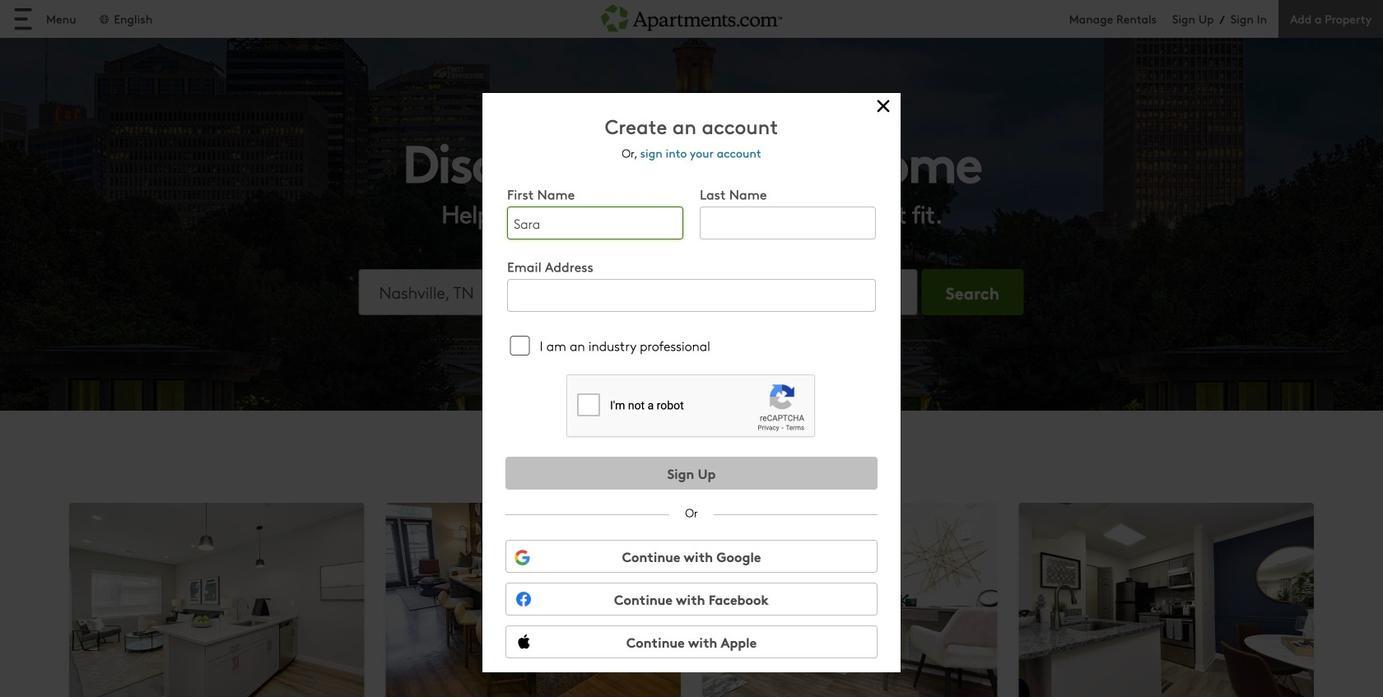 Task type: locate. For each thing, give the bounding box(es) containing it.
None text field
[[507, 207, 684, 240], [700, 207, 877, 240], [507, 279, 877, 312], [507, 207, 684, 240], [700, 207, 877, 240], [507, 279, 877, 312]]



Task type: describe. For each thing, give the bounding box(es) containing it.
close image
[[872, 94, 896, 119]]

apartments.com logo image
[[601, 0, 783, 32]]



Task type: vqa. For each thing, say whether or not it's contained in the screenshot.
Close icon
yes



